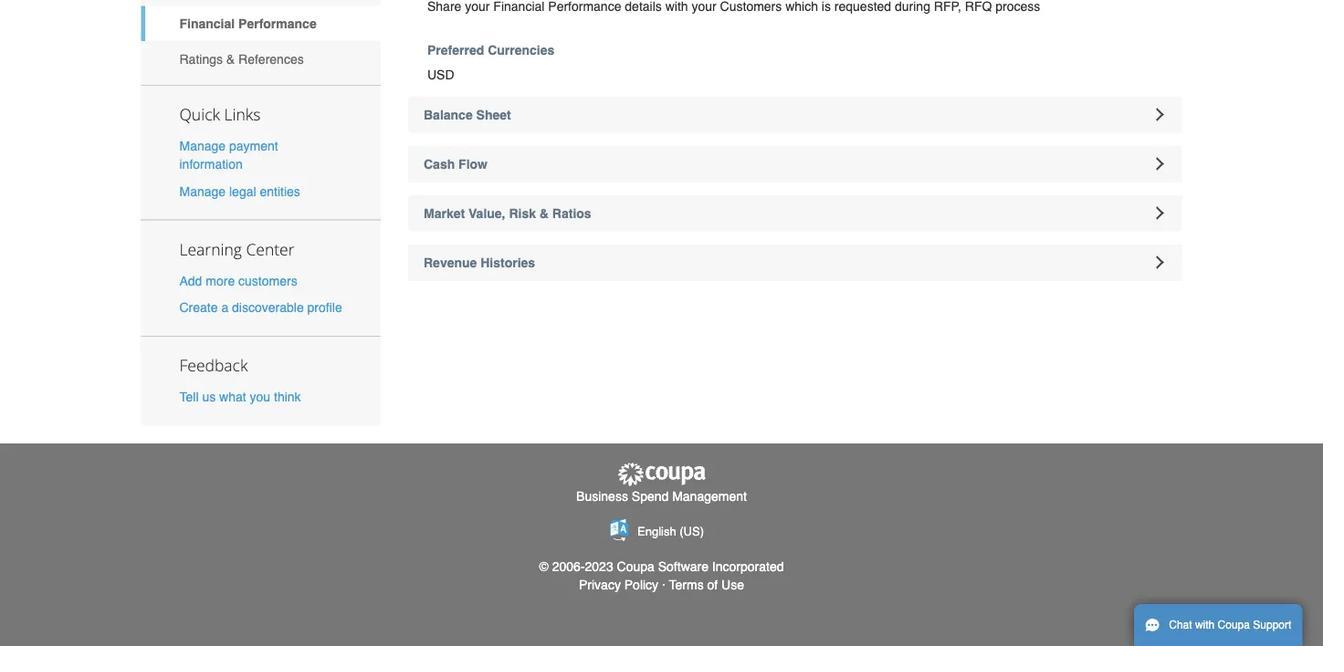 Task type: describe. For each thing, give the bounding box(es) containing it.
cash flow button
[[408, 146, 1182, 183]]

manage legal entities
[[179, 184, 300, 199]]

create a discoverable profile link
[[179, 301, 342, 315]]

performance
[[238, 17, 317, 31]]

business
[[576, 490, 628, 505]]

preferred currencies
[[427, 43, 555, 58]]

ratios
[[552, 206, 591, 221]]

market value, risk & ratios heading
[[408, 195, 1182, 232]]

cash
[[424, 157, 455, 172]]

a
[[221, 301, 228, 315]]

revenue histories button
[[408, 245, 1182, 281]]

financial performance link
[[141, 6, 381, 42]]

financial performance
[[179, 17, 317, 31]]

manage payment information
[[179, 139, 278, 172]]

feedback
[[179, 355, 248, 376]]

balance
[[424, 108, 473, 122]]

legal
[[229, 184, 256, 199]]

terms of use link
[[669, 578, 744, 593]]

manage payment information link
[[179, 139, 278, 172]]

ratings
[[179, 52, 223, 67]]

market
[[424, 206, 465, 221]]

& inside dropdown button
[[539, 206, 549, 221]]

chat with coupa support
[[1169, 619, 1291, 632]]

customers
[[238, 274, 297, 288]]

quick links
[[179, 104, 261, 126]]

terms of use
[[669, 578, 744, 593]]

manage for manage payment information
[[179, 139, 226, 154]]

payment
[[229, 139, 278, 154]]

create a discoverable profile
[[179, 301, 342, 315]]

tell us what you think button
[[179, 388, 301, 407]]

coupa supplier portal image
[[616, 462, 707, 488]]

links
[[224, 104, 261, 126]]

privacy policy
[[579, 578, 658, 593]]

ratings & references
[[179, 52, 304, 67]]

© 2006-2023 coupa software incorporated
[[539, 560, 784, 575]]

manage for manage legal entities
[[179, 184, 226, 199]]

you
[[250, 390, 270, 405]]

english (us)
[[637, 525, 704, 539]]

revenue histories
[[424, 256, 535, 270]]

risk
[[509, 206, 536, 221]]

tell
[[179, 390, 199, 405]]

add more customers
[[179, 274, 297, 288]]

0 horizontal spatial coupa
[[617, 560, 655, 575]]

ratings & references link
[[141, 42, 381, 77]]

management
[[672, 490, 747, 505]]

information
[[179, 158, 243, 172]]



Task type: vqa. For each thing, say whether or not it's contained in the screenshot.
Telephone country code 'field'
no



Task type: locate. For each thing, give the bounding box(es) containing it.
manage down information
[[179, 184, 226, 199]]

tell us what you think
[[179, 390, 301, 405]]

revenue
[[424, 256, 477, 270]]

software
[[658, 560, 709, 575]]

quick
[[179, 104, 220, 126]]

of
[[707, 578, 718, 593]]

(us)
[[680, 525, 704, 539]]

sheet
[[476, 108, 511, 122]]

cash flow
[[424, 157, 488, 172]]

preferred
[[427, 43, 484, 58]]

2023
[[585, 560, 613, 575]]

more
[[206, 274, 235, 288]]

think
[[274, 390, 301, 405]]

& right risk
[[539, 206, 549, 221]]

1 horizontal spatial &
[[539, 206, 549, 221]]

english
[[637, 525, 676, 539]]

balance sheet heading
[[408, 97, 1182, 133]]

support
[[1253, 619, 1291, 632]]

0 vertical spatial &
[[226, 52, 235, 67]]

revenue histories heading
[[408, 245, 1182, 281]]

1 horizontal spatial coupa
[[1218, 619, 1250, 632]]

privacy policy link
[[579, 578, 658, 593]]

create
[[179, 301, 218, 315]]

references
[[238, 52, 304, 67]]

market value, risk & ratios button
[[408, 195, 1182, 232]]

0 vertical spatial manage
[[179, 139, 226, 154]]

2 manage from the top
[[179, 184, 226, 199]]

privacy
[[579, 578, 621, 593]]

flow
[[458, 157, 488, 172]]

learning center
[[179, 239, 295, 260]]

manage up information
[[179, 139, 226, 154]]

use
[[721, 578, 744, 593]]

add
[[179, 274, 202, 288]]

us
[[202, 390, 216, 405]]

with
[[1195, 619, 1215, 632]]

2006-
[[552, 560, 585, 575]]

1 vertical spatial &
[[539, 206, 549, 221]]

coupa
[[617, 560, 655, 575], [1218, 619, 1250, 632]]

financial
[[179, 17, 235, 31]]

add more customers link
[[179, 274, 297, 288]]

terms
[[669, 578, 704, 593]]

policy
[[624, 578, 658, 593]]

profile
[[307, 301, 342, 315]]

manage inside manage payment information
[[179, 139, 226, 154]]

business spend management
[[576, 490, 747, 505]]

chat
[[1169, 619, 1192, 632]]

0 horizontal spatial &
[[226, 52, 235, 67]]

& right ratings
[[226, 52, 235, 67]]

cash flow heading
[[408, 146, 1182, 183]]

what
[[219, 390, 246, 405]]

market value, risk & ratios
[[424, 206, 591, 221]]

coupa right with on the right bottom of the page
[[1218, 619, 1250, 632]]

manage
[[179, 139, 226, 154], [179, 184, 226, 199]]

coupa up policy
[[617, 560, 655, 575]]

&
[[226, 52, 235, 67], [539, 206, 549, 221]]

coupa inside button
[[1218, 619, 1250, 632]]

chat with coupa support button
[[1134, 604, 1302, 646]]

incorporated
[[712, 560, 784, 575]]

discoverable
[[232, 301, 304, 315]]

balance sheet
[[424, 108, 511, 122]]

value,
[[468, 206, 505, 221]]

manage legal entities link
[[179, 184, 300, 199]]

entities
[[260, 184, 300, 199]]

currencies
[[488, 43, 555, 58]]

1 manage from the top
[[179, 139, 226, 154]]

usd
[[427, 68, 454, 82]]

histories
[[481, 256, 535, 270]]

1 vertical spatial coupa
[[1218, 619, 1250, 632]]

1 vertical spatial manage
[[179, 184, 226, 199]]

learning
[[179, 239, 242, 260]]

spend
[[632, 490, 669, 505]]

center
[[246, 239, 295, 260]]

balance sheet button
[[408, 97, 1182, 133]]

©
[[539, 560, 549, 575]]

0 vertical spatial coupa
[[617, 560, 655, 575]]



